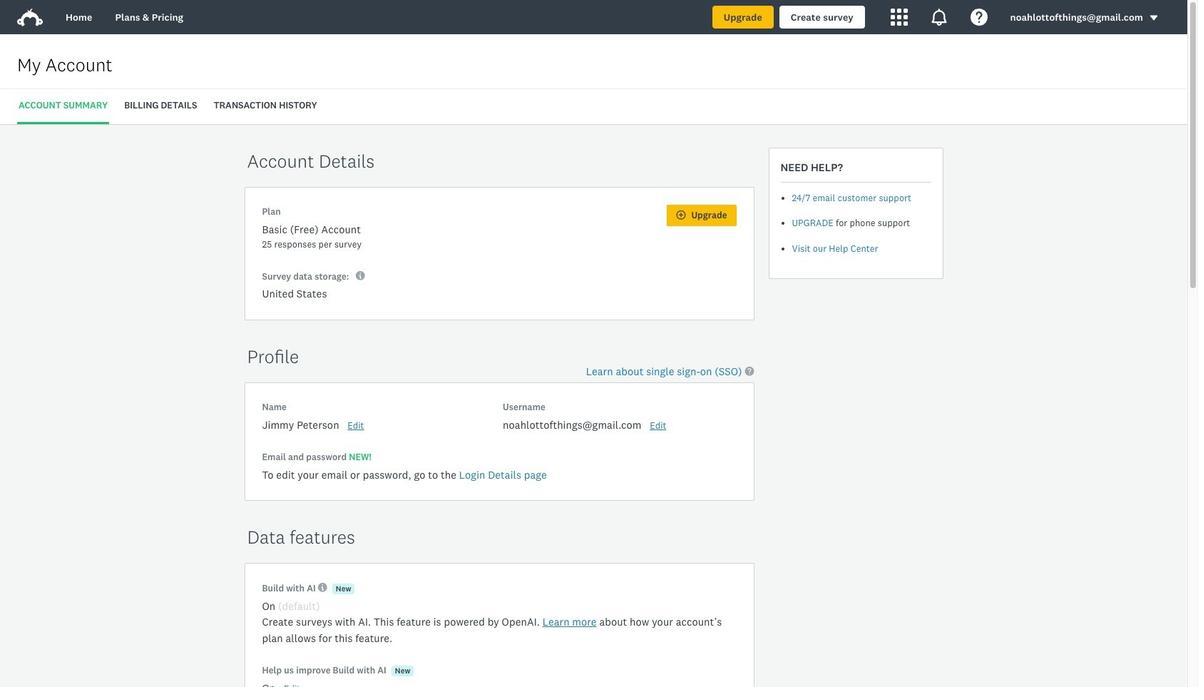 Task type: locate. For each thing, give the bounding box(es) containing it.
0 horizontal spatial products icon image
[[891, 9, 908, 26]]

products icon image
[[891, 9, 908, 26], [931, 9, 948, 26]]

1 products icon image from the left
[[891, 9, 908, 26]]

surveymonkey logo image
[[17, 9, 43, 26]]

dropdown arrow image
[[1150, 13, 1160, 23]]

1 horizontal spatial products icon image
[[931, 9, 948, 26]]



Task type: describe. For each thing, give the bounding box(es) containing it.
2 products icon image from the left
[[931, 9, 948, 26]]

help icon image
[[971, 9, 988, 26]]



Task type: vqa. For each thing, say whether or not it's contained in the screenshot.
2nd Products Icon from the right
yes



